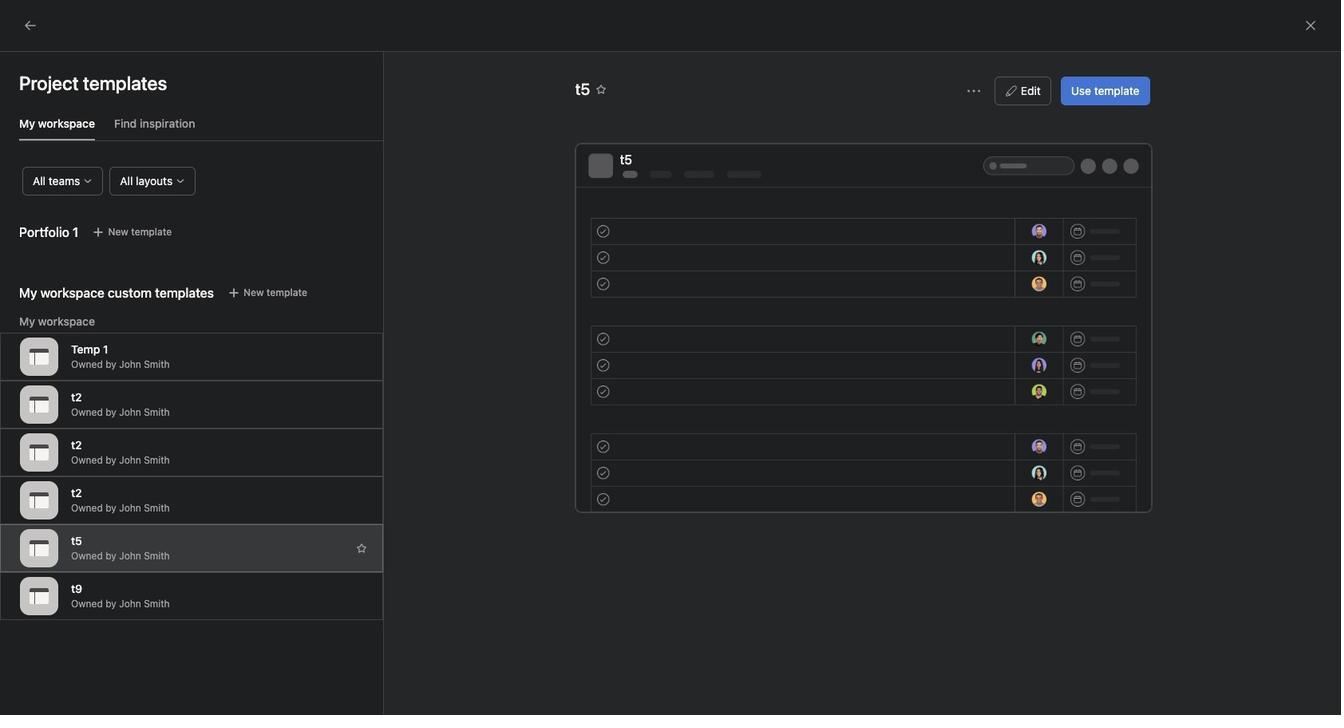Task type: vqa. For each thing, say whether or not it's contained in the screenshot.
Toggle project template starred status icon
yes



Task type: locate. For each thing, give the bounding box(es) containing it.
3 row from the top
[[192, 200, 1342, 231]]

1 vertical spatial template image
[[30, 539, 49, 558]]

4 row from the top
[[192, 228, 1342, 260]]

global element
[[0, 39, 192, 135]]

hide sidebar image
[[21, 13, 34, 26]]

cell
[[192, 200, 680, 231], [680, 200, 839, 229], [1188, 200, 1283, 229], [192, 228, 680, 260], [680, 228, 839, 258], [1188, 228, 1283, 258]]

2 row from the top
[[192, 199, 1342, 200]]

0 vertical spatial template image
[[30, 443, 49, 462]]

toggle project template starred status image
[[597, 85, 606, 94]]

template image
[[30, 347, 49, 367], [30, 395, 49, 414], [30, 491, 49, 510], [30, 587, 49, 606]]

close image
[[1305, 19, 1318, 32]]

row
[[192, 170, 1342, 200], [192, 199, 1342, 200], [192, 200, 1342, 231], [192, 228, 1342, 260]]

toggle project template starred status image
[[357, 544, 367, 553]]

tab list
[[19, 115, 383, 141]]

template image
[[30, 443, 49, 462], [30, 539, 49, 558]]

insights element
[[0, 145, 192, 254]]



Task type: describe. For each thing, give the bounding box(es) containing it.
1 row from the top
[[192, 170, 1342, 200]]

2 template image from the top
[[30, 539, 49, 558]]

go back image
[[24, 19, 37, 32]]

1 template image from the top
[[30, 347, 49, 367]]

4 template image from the top
[[30, 587, 49, 606]]

teams element
[[0, 490, 192, 548]]

show options image
[[968, 85, 981, 97]]

2 template image from the top
[[30, 395, 49, 414]]

1 template image from the top
[[30, 443, 49, 462]]

3 template image from the top
[[30, 491, 49, 510]]



